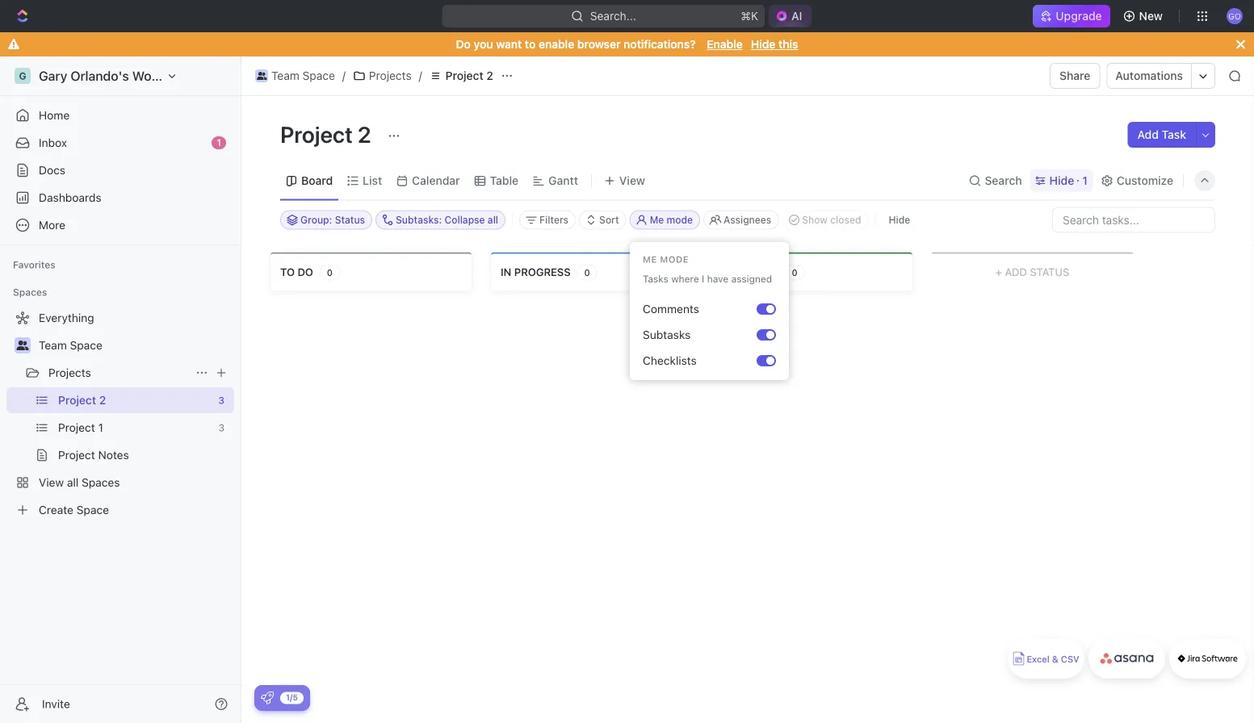 Task type: vqa. For each thing, say whether or not it's contained in the screenshot.
Team
yes



Task type: describe. For each thing, give the bounding box(es) containing it.
me mode inside "dropdown button"
[[650, 214, 693, 226]]

1 vertical spatial add
[[1005, 266, 1027, 278]]

table
[[490, 174, 519, 187]]

comments button
[[636, 296, 757, 322]]

1 horizontal spatial to
[[525, 38, 536, 51]]

excel & csv link
[[1008, 639, 1085, 679]]

in progress
[[501, 266, 571, 278]]

in
[[501, 266, 512, 278]]

2 / from the left
[[419, 69, 422, 82]]

this
[[779, 38, 798, 51]]

browser
[[577, 38, 621, 51]]

status
[[1030, 266, 1070, 278]]

+
[[996, 266, 1002, 278]]

0 vertical spatial team space link
[[251, 66, 339, 86]]

share
[[1060, 69, 1091, 82]]

1 horizontal spatial project 2
[[446, 69, 493, 82]]

user group image
[[257, 72, 267, 80]]

notifications?
[[624, 38, 696, 51]]

onboarding checklist button image
[[261, 692, 274, 705]]

3 0 from the left
[[792, 267, 798, 278]]

+ add status
[[996, 266, 1070, 278]]

hide for hide
[[889, 214, 910, 226]]

progress
[[514, 266, 571, 278]]

user group image
[[17, 341, 29, 351]]

docs
[[39, 164, 65, 177]]

add task
[[1138, 128, 1187, 141]]

new
[[1139, 9, 1163, 23]]

0 horizontal spatial 2
[[358, 121, 371, 147]]

calendar
[[412, 174, 460, 187]]

1 vertical spatial me
[[643, 254, 657, 265]]

&
[[1052, 655, 1059, 665]]

0 vertical spatial team
[[271, 69, 300, 82]]

share button
[[1050, 63, 1100, 89]]

csv
[[1061, 655, 1080, 665]]

mode inside "dropdown button"
[[667, 214, 693, 226]]

checklists
[[643, 354, 697, 367]]

table link
[[487, 170, 519, 192]]

subtasks button
[[636, 322, 757, 348]]

onboarding checklist button element
[[261, 692, 274, 705]]

excel & csv
[[1027, 655, 1080, 665]]

spaces
[[13, 287, 47, 298]]

gantt
[[549, 174, 578, 187]]

search
[[985, 174, 1022, 187]]

invite
[[42, 698, 70, 711]]

inbox
[[39, 136, 67, 149]]

team inside sidebar navigation
[[39, 339, 67, 352]]

complete
[[721, 266, 778, 278]]

checklists button
[[636, 348, 757, 374]]

calendar link
[[409, 170, 460, 192]]

favorites
[[13, 259, 56, 271]]

hide button
[[882, 210, 917, 230]]

me inside me mode "dropdown button"
[[650, 214, 664, 226]]

home link
[[6, 103, 234, 128]]

project 2 link
[[425, 66, 498, 86]]

dashboards link
[[6, 185, 234, 211]]

projects inside tree
[[48, 366, 91, 380]]

0 vertical spatial hide
[[751, 38, 776, 51]]

to do
[[280, 266, 313, 278]]

customize
[[1117, 174, 1174, 187]]

do you want to enable browser notifications? enable hide this
[[456, 38, 798, 51]]



Task type: locate. For each thing, give the bounding box(es) containing it.
hide inside button
[[889, 214, 910, 226]]

0 horizontal spatial project
[[280, 121, 353, 147]]

upgrade
[[1056, 9, 1102, 23]]

space
[[303, 69, 335, 82], [70, 339, 102, 352]]

home
[[39, 109, 70, 122]]

1 0 from the left
[[327, 267, 333, 278]]

1 horizontal spatial projects
[[369, 69, 412, 82]]

2
[[487, 69, 493, 82], [358, 121, 371, 147]]

space inside sidebar navigation
[[70, 339, 102, 352]]

1 horizontal spatial /
[[419, 69, 422, 82]]

upgrade link
[[1033, 5, 1110, 27]]

task
[[1162, 128, 1187, 141]]

automations button
[[1108, 64, 1191, 88]]

team space inside sidebar navigation
[[39, 339, 102, 352]]

docs link
[[6, 158, 234, 183]]

2 horizontal spatial 0
[[792, 267, 798, 278]]

team space
[[271, 69, 335, 82], [39, 339, 102, 352]]

add inside button
[[1138, 128, 1159, 141]]

0 right progress
[[584, 267, 590, 278]]

project 2
[[446, 69, 493, 82], [280, 121, 376, 147]]

0 vertical spatial space
[[303, 69, 335, 82]]

add left task
[[1138, 128, 1159, 141]]

space right user group icon
[[70, 339, 102, 352]]

2 horizontal spatial hide
[[1050, 174, 1074, 187]]

0 vertical spatial projects link
[[349, 66, 416, 86]]

1
[[217, 137, 221, 148], [1083, 174, 1088, 187]]

1 vertical spatial space
[[70, 339, 102, 352]]

0 vertical spatial mode
[[667, 214, 693, 226]]

assignees button
[[703, 210, 779, 230]]

1 horizontal spatial 2
[[487, 69, 493, 82]]

2 vertical spatial hide
[[889, 214, 910, 226]]

1 vertical spatial team
[[39, 339, 67, 352]]

0 vertical spatial to
[[525, 38, 536, 51]]

1 horizontal spatial add
[[1138, 128, 1159, 141]]

tree
[[6, 305, 234, 523]]

1 horizontal spatial hide
[[889, 214, 910, 226]]

0 horizontal spatial team space link
[[39, 333, 231, 359]]

you
[[474, 38, 493, 51]]

add right +
[[1005, 266, 1027, 278]]

1 vertical spatial team space
[[39, 339, 102, 352]]

excel
[[1027, 655, 1050, 665]]

1 vertical spatial project
[[280, 121, 353, 147]]

board link
[[298, 170, 333, 192]]

me mode
[[650, 214, 693, 226], [643, 254, 689, 265]]

1 vertical spatial mode
[[660, 254, 689, 265]]

dashboards
[[39, 191, 101, 204]]

1 / from the left
[[342, 69, 346, 82]]

2 up list link
[[358, 121, 371, 147]]

add
[[1138, 128, 1159, 141], [1005, 266, 1027, 278]]

1 inside sidebar navigation
[[217, 137, 221, 148]]

0 horizontal spatial hide
[[751, 38, 776, 51]]

project
[[446, 69, 484, 82], [280, 121, 353, 147]]

comments
[[643, 302, 699, 316]]

team space right user group image
[[271, 69, 335, 82]]

sidebar navigation
[[0, 57, 242, 724]]

project 2 down do
[[446, 69, 493, 82]]

project down do
[[446, 69, 484, 82]]

do
[[456, 38, 471, 51]]

list link
[[360, 170, 382, 192]]

hide 1
[[1050, 174, 1088, 187]]

projects link
[[349, 66, 416, 86], [48, 360, 189, 386]]

tree inside sidebar navigation
[[6, 305, 234, 523]]

subtasks
[[643, 328, 691, 342]]

mode down me mode "dropdown button"
[[660, 254, 689, 265]]

new button
[[1117, 3, 1173, 29]]

1 vertical spatial to
[[280, 266, 295, 278]]

0 horizontal spatial 1
[[217, 137, 221, 148]]

gantt link
[[545, 170, 578, 192]]

1 horizontal spatial space
[[303, 69, 335, 82]]

1 horizontal spatial team space
[[271, 69, 335, 82]]

⌘k
[[741, 9, 759, 23]]

0 vertical spatial project 2
[[446, 69, 493, 82]]

me mode button
[[630, 210, 700, 230]]

want
[[496, 38, 522, 51]]

0
[[327, 267, 333, 278], [584, 267, 590, 278], [792, 267, 798, 278]]

me mode down me mode "dropdown button"
[[643, 254, 689, 265]]

0 right complete on the top right of page
[[792, 267, 798, 278]]

0 horizontal spatial 0
[[327, 267, 333, 278]]

team space link
[[251, 66, 339, 86], [39, 333, 231, 359]]

0 vertical spatial team space
[[271, 69, 335, 82]]

mode left assignees button
[[667, 214, 693, 226]]

1 vertical spatial projects
[[48, 366, 91, 380]]

0 horizontal spatial add
[[1005, 266, 1027, 278]]

0 horizontal spatial space
[[70, 339, 102, 352]]

1 horizontal spatial projects link
[[349, 66, 416, 86]]

favorites button
[[6, 255, 62, 275]]

me
[[650, 214, 664, 226], [643, 254, 657, 265]]

board
[[301, 174, 333, 187]]

me mode left assignees button
[[650, 214, 693, 226]]

team space right user group icon
[[39, 339, 102, 352]]

team right user group icon
[[39, 339, 67, 352]]

1 vertical spatial project 2
[[280, 121, 376, 147]]

0 for progress
[[584, 267, 590, 278]]

project up board on the left of the page
[[280, 121, 353, 147]]

0 vertical spatial projects
[[369, 69, 412, 82]]

tree containing team space
[[6, 305, 234, 523]]

1 horizontal spatial team space link
[[251, 66, 339, 86]]

1 vertical spatial me mode
[[643, 254, 689, 265]]

1 vertical spatial projects link
[[48, 360, 189, 386]]

projects
[[369, 69, 412, 82], [48, 366, 91, 380]]

mode
[[667, 214, 693, 226], [660, 254, 689, 265]]

1 vertical spatial 2
[[358, 121, 371, 147]]

to
[[525, 38, 536, 51], [280, 266, 295, 278]]

search button
[[964, 170, 1027, 192]]

to right want
[[525, 38, 536, 51]]

2 down you
[[487, 69, 493, 82]]

0 horizontal spatial project 2
[[280, 121, 376, 147]]

hide for hide 1
[[1050, 174, 1074, 187]]

enable
[[539, 38, 574, 51]]

team
[[271, 69, 300, 82], [39, 339, 67, 352]]

to left do in the left of the page
[[280, 266, 295, 278]]

1 vertical spatial 1
[[1083, 174, 1088, 187]]

2 0 from the left
[[584, 267, 590, 278]]

0 vertical spatial 2
[[487, 69, 493, 82]]

0 for do
[[327, 267, 333, 278]]

0 vertical spatial 1
[[217, 137, 221, 148]]

0 horizontal spatial /
[[342, 69, 346, 82]]

Search tasks... text field
[[1053, 208, 1215, 232]]

0 vertical spatial me
[[650, 214, 664, 226]]

assignees
[[724, 214, 772, 226]]

add task button
[[1128, 122, 1196, 148]]

0 horizontal spatial team
[[39, 339, 67, 352]]

enable
[[707, 38, 743, 51]]

team right user group image
[[271, 69, 300, 82]]

list
[[363, 174, 382, 187]]

project 2 up board on the left of the page
[[280, 121, 376, 147]]

0 horizontal spatial projects
[[48, 366, 91, 380]]

automations
[[1116, 69, 1183, 82]]

0 right do in the left of the page
[[327, 267, 333, 278]]

1/5
[[286, 693, 298, 703]]

1 horizontal spatial team
[[271, 69, 300, 82]]

do
[[298, 266, 313, 278]]

0 horizontal spatial team space
[[39, 339, 102, 352]]

project inside project 2 link
[[446, 69, 484, 82]]

space right user group image
[[303, 69, 335, 82]]

1 horizontal spatial 0
[[584, 267, 590, 278]]

/
[[342, 69, 346, 82], [419, 69, 422, 82]]

0 vertical spatial me mode
[[650, 214, 693, 226]]

1 vertical spatial team space link
[[39, 333, 231, 359]]

customize button
[[1096, 170, 1178, 192]]

hide
[[751, 38, 776, 51], [1050, 174, 1074, 187], [889, 214, 910, 226]]

0 vertical spatial add
[[1138, 128, 1159, 141]]

0 horizontal spatial projects link
[[48, 360, 189, 386]]

1 horizontal spatial project
[[446, 69, 484, 82]]

1 vertical spatial hide
[[1050, 174, 1074, 187]]

0 vertical spatial project
[[446, 69, 484, 82]]

0 horizontal spatial to
[[280, 266, 295, 278]]

1 horizontal spatial 1
[[1083, 174, 1088, 187]]

search...
[[590, 9, 636, 23]]



